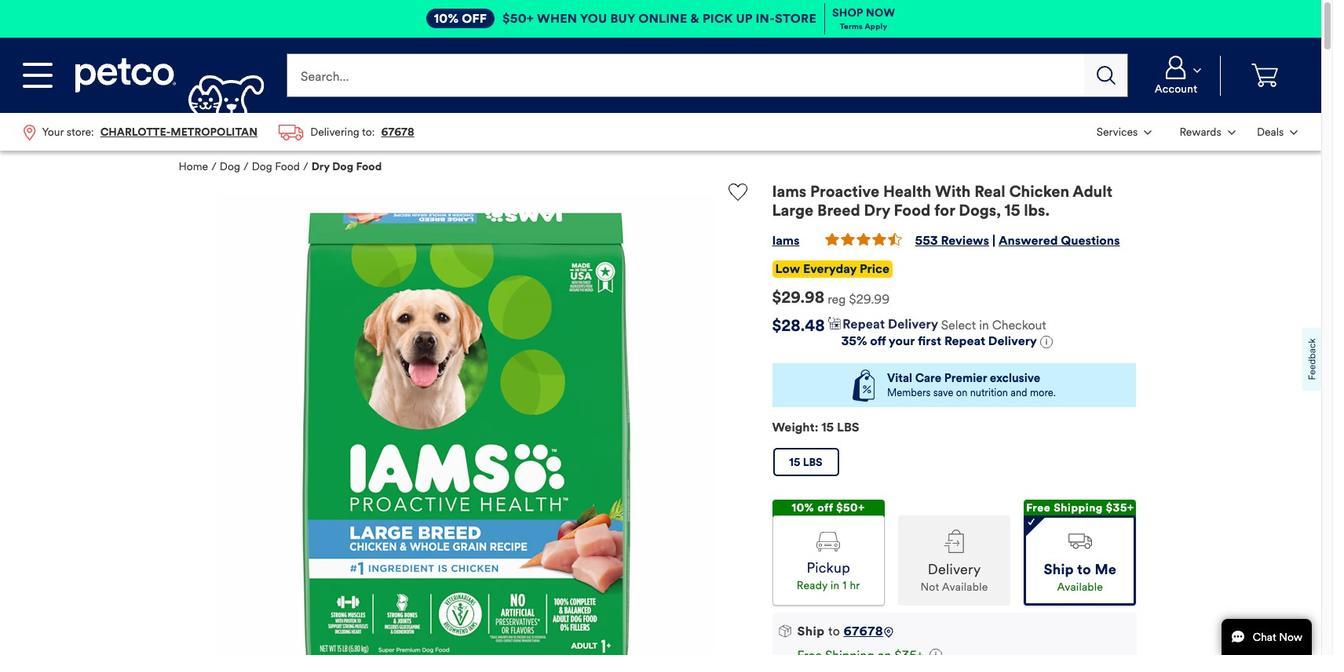 Task type: locate. For each thing, give the bounding box(es) containing it.
1 vertical spatial 15
[[822, 420, 835, 435]]

0 horizontal spatial lbs
[[803, 456, 823, 470]]

0 vertical spatial 10%
[[434, 11, 459, 26]]

list up dog link
[[13, 113, 425, 151]]

delivery down checkout
[[989, 334, 1038, 349]]

0 horizontal spatial icon info 2 button
[[930, 649, 943, 656]]

questions
[[1062, 233, 1121, 248]]

1 iams from the top
[[773, 182, 807, 202]]

$50+
[[503, 11, 534, 26], [837, 502, 865, 515]]

10% off
[[434, 11, 487, 26]]

0 horizontal spatial carat down icon 13 button
[[1088, 115, 1162, 149]]

1 horizontal spatial off
[[871, 334, 887, 349]]

ship down ready
[[798, 624, 825, 639]]

answered questions link
[[999, 233, 1121, 248]]

0 vertical spatial $50+
[[503, 11, 534, 26]]

up
[[736, 11, 753, 26]]

in
[[980, 318, 990, 333], [831, 579, 840, 593]]

lbs down weight : 15 lbs
[[803, 456, 823, 470]]

1 vertical spatial $50+
[[837, 502, 865, 515]]

1 vertical spatial delivery
[[928, 562, 981, 579]]

10% left off
[[434, 11, 459, 26]]

carat down icon 13 image for first carat down icon 13 popup button
[[1145, 130, 1153, 135]]

2 / from the left
[[243, 160, 249, 174]]

in left 1
[[831, 579, 840, 593]]

10% for 10% off $50+
[[792, 502, 815, 515]]

ship inside 'ship to me available'
[[1044, 562, 1075, 579]]

0 vertical spatial in
[[980, 318, 990, 333]]

0 horizontal spatial 10%
[[434, 11, 459, 26]]

available down me at the bottom of page
[[1058, 581, 1104, 595]]

health
[[884, 182, 932, 202]]

icon info 2 button down checkout
[[1041, 336, 1053, 351]]

iams proactive health with real chicken adult large breed dry food for dogs, 15 lbs. - carousel image #1 image
[[216, 196, 716, 656]]

1 horizontal spatial carat down icon 13 button
[[1165, 115, 1245, 149]]

off down repeat delivery logo
[[871, 334, 887, 349]]

carat down icon 13 image for 2nd carat down icon 13 popup button from the right
[[1228, 130, 1236, 135]]

0 horizontal spatial off
[[818, 502, 834, 515]]

ship left me at the bottom of page
[[1044, 562, 1075, 579]]

1 vertical spatial to
[[829, 624, 841, 639]]

option group
[[773, 500, 1137, 607]]

nutrition
[[971, 388, 1009, 400]]

1 horizontal spatial ship
[[1044, 562, 1075, 579]]

0 vertical spatial off
[[871, 334, 887, 349]]

off up icon pickup store on the bottom right
[[818, 502, 834, 515]]

$29.98
[[773, 288, 825, 308]]

first
[[918, 334, 942, 349]]

$50+ left when
[[503, 11, 534, 26]]

0 horizontal spatial delivery
[[928, 562, 981, 579]]

1 horizontal spatial lbs
[[837, 420, 860, 435]]

1 horizontal spatial 10%
[[792, 502, 815, 515]]

0 horizontal spatial ship
[[798, 624, 825, 639]]

reviews
[[942, 233, 990, 248]]

repeat delivery logo image
[[829, 318, 938, 332]]

icon pickup store image
[[817, 532, 841, 552]]

1 horizontal spatial list
[[1087, 113, 1310, 151]]

1 vertical spatial icon info 2 button
[[930, 649, 943, 656]]

10% off $50+
[[792, 502, 865, 515]]

ship
[[1044, 562, 1075, 579], [798, 624, 825, 639]]

food
[[275, 160, 300, 174], [356, 160, 382, 174], [894, 201, 931, 221]]

free
[[1027, 502, 1051, 515]]

iams up iams link on the right top of page
[[773, 182, 807, 202]]

iams inside iams proactive health with real chicken adult large breed dry food for dogs, 15 lbs.
[[773, 182, 807, 202]]

1 vertical spatial ship
[[798, 624, 825, 639]]

ship to me available
[[1044, 562, 1117, 595]]

online
[[639, 11, 688, 26]]

icon info 2 button down not
[[930, 649, 943, 656]]

0 horizontal spatial dog
[[220, 160, 240, 174]]

delivery
[[989, 334, 1038, 349], [928, 562, 981, 579]]

1 vertical spatial in
[[831, 579, 840, 593]]

to
[[1078, 562, 1092, 579], [829, 624, 841, 639]]

0 vertical spatial to
[[1078, 562, 1092, 579]]

0 horizontal spatial available
[[943, 581, 989, 595]]

carat down icon 13 image for third carat down icon 13 popup button from left
[[1291, 130, 1299, 135]]

0 horizontal spatial 15
[[790, 456, 801, 470]]

Search search field
[[287, 53, 1085, 97]]

0 horizontal spatial /
[[211, 160, 217, 174]]

hr
[[850, 579, 861, 593]]

1 carat down icon 13 button from the left
[[1088, 115, 1162, 149]]

10%
[[434, 11, 459, 26], [792, 502, 815, 515]]

to for me
[[1078, 562, 1092, 579]]

ship for 67678
[[798, 624, 825, 639]]

to inside 'ship to me available'
[[1078, 562, 1092, 579]]

2 vertical spatial 15
[[790, 456, 801, 470]]

list down carat down icon 13 dropdown button
[[1087, 113, 1310, 151]]

iams up low
[[773, 233, 800, 248]]

3 dog from the left
[[332, 160, 354, 174]]

not
[[921, 581, 940, 595]]

vital care premier exclusive members save on nutrition and more.
[[888, 371, 1057, 400]]

select
[[942, 318, 977, 333]]

in inside the pickup ready in 1 hr
[[831, 579, 840, 593]]

iams
[[773, 182, 807, 202], [773, 233, 800, 248]]

available
[[943, 581, 989, 595], [1058, 581, 1104, 595]]

3 carat down icon 13 button from the left
[[1249, 115, 1308, 149]]

2 horizontal spatial dog
[[332, 160, 354, 174]]

1 vertical spatial dry
[[865, 201, 891, 221]]

lbs
[[837, 420, 860, 435], [803, 456, 823, 470]]

buy
[[611, 11, 636, 26]]

store
[[775, 11, 817, 26]]

icon delivery pin image
[[884, 628, 895, 639]]

dog right dog link
[[252, 160, 272, 174]]

0 horizontal spatial in
[[831, 579, 840, 593]]

0 vertical spatial delivery
[[989, 334, 1038, 349]]

to left "67678"
[[829, 624, 841, 639]]

adult
[[1073, 182, 1113, 202]]

1 horizontal spatial delivery
[[989, 334, 1038, 349]]

more.
[[1031, 388, 1057, 400]]

15 right :
[[822, 420, 835, 435]]

1 available from the left
[[943, 581, 989, 595]]

lbs right :
[[837, 420, 860, 435]]

dog
[[220, 160, 240, 174], [252, 160, 272, 174], [332, 160, 354, 174]]

0 horizontal spatial $50+
[[503, 11, 534, 26]]

1 horizontal spatial dry
[[865, 201, 891, 221]]

lbs inside option
[[803, 456, 823, 470]]

/ right dog food link
[[303, 160, 308, 174]]

1 horizontal spatial dog
[[252, 160, 272, 174]]

to left me at the bottom of page
[[1078, 562, 1092, 579]]

dry right breed
[[865, 201, 891, 221]]

low everyday price
[[776, 262, 890, 277]]

2 iams from the top
[[773, 233, 800, 248]]

low
[[776, 262, 801, 277]]

free shipping $35+
[[1027, 502, 1135, 515]]

1 vertical spatial off
[[818, 502, 834, 515]]

0 horizontal spatial to
[[829, 624, 841, 639]]

1 horizontal spatial $50+
[[837, 502, 865, 515]]

home
[[179, 160, 208, 174]]

15 inside variation-15 lbs option
[[790, 456, 801, 470]]

in-
[[756, 11, 775, 26]]

67678
[[844, 624, 884, 639]]

0 vertical spatial lbs
[[837, 420, 860, 435]]

pickup ready in 1 hr
[[797, 560, 861, 593]]

2 available from the left
[[1058, 581, 1104, 595]]

35%
[[842, 334, 868, 349]]

iams for iams proactive health with real chicken adult large breed dry food for dogs, 15 lbs.
[[773, 182, 807, 202]]

dry right dog food link
[[312, 160, 330, 174]]

0 horizontal spatial dry
[[312, 160, 330, 174]]

0 vertical spatial ship
[[1044, 562, 1075, 579]]

2 horizontal spatial 15
[[1005, 201, 1021, 221]]

dry inside iams proactive health with real chicken adult large breed dry food for dogs, 15 lbs.
[[865, 201, 891, 221]]

0 vertical spatial 15
[[1005, 201, 1021, 221]]

1 vertical spatial lbs
[[803, 456, 823, 470]]

0 horizontal spatial list
[[13, 113, 425, 151]]

10% down 15 lbs
[[792, 502, 815, 515]]

0 vertical spatial icon info 2 button
[[1041, 336, 1053, 351]]

2 horizontal spatial carat down icon 13 button
[[1249, 115, 1308, 149]]

icon info 2 button
[[1041, 336, 1053, 351], [930, 649, 943, 656]]

delivery inside delivery not available
[[928, 562, 981, 579]]

$29.99
[[850, 292, 890, 307]]

carat down icon 13 image inside dropdown button
[[1194, 68, 1202, 73]]

iams proactive health with real chicken adult large breed dry food for dogs, 15 lbs.
[[773, 182, 1113, 221]]

15 left the lbs.
[[1005, 201, 1021, 221]]

me
[[1095, 562, 1117, 579]]

terms
[[840, 21, 863, 32]]

2 horizontal spatial food
[[894, 201, 931, 221]]

0 vertical spatial iams
[[773, 182, 807, 202]]

carat down icon 13 image
[[1194, 68, 1202, 73], [1145, 130, 1153, 135], [1228, 130, 1236, 135], [1291, 130, 1299, 135]]

10% inside option group
[[792, 502, 815, 515]]

1 vertical spatial iams
[[773, 233, 800, 248]]

dry
[[312, 160, 330, 174], [865, 201, 891, 221]]

off inside option group
[[818, 502, 834, 515]]

0 horizontal spatial food
[[275, 160, 300, 174]]

delivery up not
[[928, 562, 981, 579]]

care
[[916, 371, 942, 386]]

1 horizontal spatial /
[[243, 160, 249, 174]]

/ right dog link
[[243, 160, 249, 174]]

list
[[13, 113, 425, 151], [1087, 113, 1310, 151]]

in up repeat
[[980, 318, 990, 333]]

1 horizontal spatial in
[[980, 318, 990, 333]]

select in checkout
[[942, 318, 1047, 333]]

1 horizontal spatial available
[[1058, 581, 1104, 595]]

everyday
[[804, 262, 857, 277]]

iams link
[[773, 233, 800, 248]]

dog right home link
[[220, 160, 240, 174]]

15 inside iams proactive health with real chicken adult large breed dry food for dogs, 15 lbs.
[[1005, 201, 1021, 221]]

1 horizontal spatial to
[[1078, 562, 1092, 579]]

2 horizontal spatial /
[[303, 160, 308, 174]]

1 horizontal spatial 15
[[822, 420, 835, 435]]

available inside delivery not available
[[943, 581, 989, 595]]

ship to 67678
[[798, 624, 884, 639]]

$50+ up icon pickup store on the bottom right
[[837, 502, 865, 515]]

dog right dog food link
[[332, 160, 354, 174]]

1 horizontal spatial icon info 2 button
[[1041, 336, 1053, 351]]

15 down weight
[[790, 456, 801, 470]]

to for 67678
[[829, 624, 841, 639]]

icon check success 4 image
[[1028, 518, 1035, 526]]

available right not
[[943, 581, 989, 595]]

/
[[211, 160, 217, 174], [243, 160, 249, 174], [303, 160, 308, 174]]

iams for iams link on the right top of page
[[773, 233, 800, 248]]

553
[[916, 233, 939, 248]]

delivery-method-Pickup-Ready in 1 hr radio
[[773, 516, 885, 607]]

/ left dog link
[[211, 160, 217, 174]]

1 vertical spatial 10%
[[792, 502, 815, 515]]



Task type: vqa. For each thing, say whether or not it's contained in the screenshot.
the left "/"
yes



Task type: describe. For each thing, give the bounding box(es) containing it.
1 dog from the left
[[220, 160, 240, 174]]

2 list from the left
[[1087, 113, 1310, 151]]

for
[[935, 201, 956, 221]]

with
[[936, 182, 971, 202]]

shop now terms apply
[[833, 6, 896, 32]]

price
[[860, 262, 890, 277]]

dog link
[[220, 160, 240, 174]]

shop
[[833, 6, 864, 19]]

carat down icon 13 button
[[1139, 55, 1215, 95]]

on
[[957, 388, 968, 400]]

1 list from the left
[[13, 113, 425, 151]]

now
[[867, 6, 896, 19]]

home link
[[179, 160, 208, 174]]

off for your
[[871, 334, 887, 349]]

dog food link
[[252, 160, 300, 174]]

when
[[537, 11, 578, 26]]

$50+ when you buy online & pick up in-store
[[503, 11, 817, 26]]

off for $50+
[[818, 502, 834, 515]]

real
[[975, 182, 1006, 202]]

553 reviews | answered questions
[[916, 233, 1121, 248]]

&
[[691, 11, 700, 26]]

apply
[[865, 21, 888, 32]]

|
[[993, 233, 996, 248]]

dogs,
[[959, 201, 1002, 221]]

delivery-method-Ship to Me-Available radio
[[1025, 516, 1137, 607]]

2 carat down icon 13 button from the left
[[1165, 115, 1245, 149]]

delivery-method-Delivery-Not Available radio
[[899, 516, 1011, 607]]

home / dog / dog food / dry dog food
[[179, 160, 382, 174]]

pick
[[703, 11, 733, 26]]

you
[[580, 11, 608, 26]]

delivery not available
[[921, 562, 989, 595]]

weight
[[773, 420, 815, 435]]

premier
[[945, 371, 988, 386]]

dry dog food link
[[312, 160, 382, 174]]

exclusive
[[990, 371, 1041, 386]]

ship for me
[[1044, 562, 1075, 579]]

members
[[888, 388, 931, 400]]

proactive
[[811, 182, 880, 202]]

$29.98 reg $29.99
[[773, 288, 890, 308]]

off
[[462, 11, 487, 26]]

1 / from the left
[[211, 160, 217, 174]]

shop now link
[[833, 6, 896, 19]]

food inside iams proactive health with real chicken adult large breed dry food for dogs, 15 lbs.
[[894, 201, 931, 221]]

chicken
[[1010, 182, 1070, 202]]

breed
[[818, 201, 861, 221]]

0 vertical spatial dry
[[312, 160, 330, 174]]

ready
[[797, 579, 828, 593]]

weight : 15 lbs
[[773, 420, 860, 435]]

pickup
[[807, 560, 851, 577]]

vital
[[888, 371, 913, 386]]

10% for 10% off
[[434, 11, 459, 26]]

2 dog from the left
[[252, 160, 272, 174]]

35% off your first repeat delivery
[[842, 334, 1038, 349]]

shipping
[[1054, 502, 1104, 515]]

lbs.
[[1025, 201, 1050, 221]]

answered
[[999, 233, 1059, 248]]

15 lbs
[[790, 456, 823, 470]]

$35+
[[1107, 502, 1135, 515]]

free shipping on $35+ image
[[930, 650, 943, 656]]

1 horizontal spatial food
[[356, 160, 382, 174]]

$28.48
[[773, 317, 825, 336]]

search image
[[1097, 66, 1116, 85]]

variation-15 LBS radio
[[773, 449, 839, 477]]

save
[[934, 388, 954, 400]]

reg
[[828, 292, 846, 307]]

67678 button
[[844, 624, 884, 639]]

option group containing pickup
[[773, 500, 1137, 607]]

repeat
[[945, 334, 986, 349]]

3 / from the left
[[303, 160, 308, 174]]

large
[[773, 201, 814, 221]]

get text from wcs image
[[1041, 336, 1053, 349]]

$50+ inside option group
[[837, 502, 865, 515]]

1
[[843, 579, 847, 593]]

available inside 'ship to me available'
[[1058, 581, 1104, 595]]

checkout
[[993, 318, 1047, 333]]

and
[[1011, 388, 1028, 400]]

:
[[815, 420, 819, 435]]

your
[[889, 334, 915, 349]]



